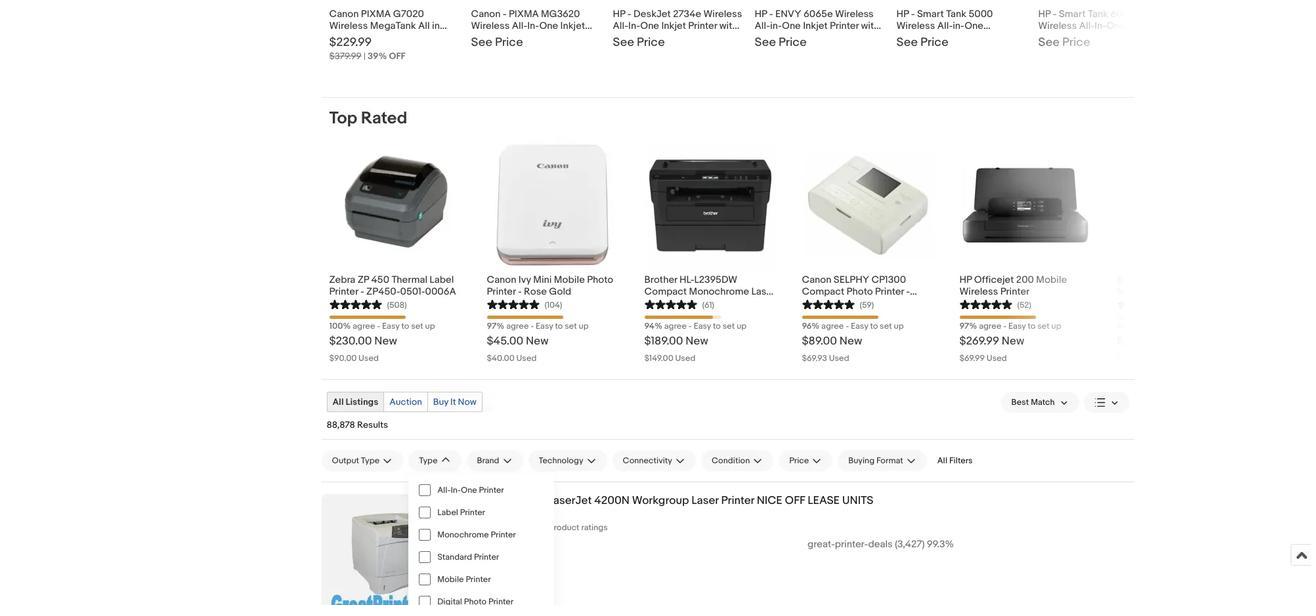 Task type: vqa. For each thing, say whether or not it's contained in the screenshot.


Task type: describe. For each thing, give the bounding box(es) containing it.
new for $230.00 new
[[374, 335, 397, 348]]

3 for hp - deskjet 2734e wireless all-in-one inkjet printer with 3 months of instan...
[[613, 32, 618, 44]]

see price for deskjet
[[613, 35, 665, 50]]

rated
[[361, 108, 407, 129]]

- down (59) link
[[846, 321, 849, 332]]

canon selphy cp1300 compact photo printer - white (2235c001)
[[802, 274, 910, 310]]

canon selphy cp1300 compact photo printer - white (2235c001) link
[[802, 271, 933, 310]]

new for $189.00 new
[[686, 335, 708, 348]]

- left black
[[502, 32, 506, 44]]

2 see price link from the left
[[1038, 0, 1170, 83]]

all inside canon pixma g7020 wireless megatank all in one printer
[[418, 20, 430, 32]]

- inside hp - envy 6065e wireless all-in-one inkjet printer with 3 months of instant i...
[[769, 8, 773, 20]]

97% agree - easy to set up for $269.99 new
[[959, 321, 1061, 332]]

it
[[450, 397, 456, 408]]

- inside canon ivy mini mobile photo printer - rose gold
[[518, 286, 522, 298]]

auction
[[389, 397, 422, 408]]

0501-
[[400, 286, 425, 298]]

pre-
[[481, 508, 500, 520]]

$229.99 $379.99 | 39% off
[[329, 35, 405, 62]]

up for $189.00 new
[[737, 321, 747, 332]]

hl- for $189.00
[[680, 274, 694, 286]]

shipping
[[503, 576, 542, 589]]

44 product ratings link
[[481, 520, 608, 533]]

hp - deskjet 2734e wireless all-in-one inkjet printer with 3 months of instan...
[[613, 8, 742, 44]]

mg3620
[[541, 8, 580, 20]]

with for hp - deskjet 2734e wireless all-in-one inkjet printer with 3 months of instan...
[[719, 20, 738, 32]]

new for $299.99 new
[[1160, 335, 1182, 348]]

label printer
[[437, 507, 485, 518]]

label inside zebra zp 450 thermal label printer - zp450-0501-0006a
[[430, 274, 454, 286]]

4.9 out of 5 stars image for $299.99
[[1117, 298, 1170, 311]]

l3270cdw
[[1167, 274, 1218, 286]]

standard printer link
[[408, 546, 554, 569]]

cp1300
[[871, 274, 906, 286]]

used for $230.00
[[358, 353, 379, 364]]

easy for $45.00 new
[[536, 321, 553, 332]]

one for 2734e
[[640, 20, 659, 32]]

97% agree - easy to set up for $45.00 new
[[487, 321, 589, 332]]

lease
[[808, 494, 840, 507]]

all for all listings
[[333, 397, 344, 408]]

off inside $229.99 $379.99 | 39% off
[[389, 51, 405, 62]]

all listings
[[333, 397, 378, 408]]

4.8 out of 5 stars image for $189.00
[[644, 298, 697, 311]]

hp laserjet 4200n workgroup laser printer nice off lease units pre-owned
[[481, 494, 874, 520]]

zp450-
[[366, 286, 400, 298]]

(508)
[[387, 300, 407, 311]]

standard printer
[[437, 552, 499, 563]]

to for $45.00 new
[[555, 321, 563, 332]]

megatank
[[370, 20, 416, 32]]

printer inside brother hl-l2395dw compact monochrome laser printer
[[644, 297, 674, 310]]

ivy
[[518, 274, 531, 286]]

white
[[802, 297, 828, 310]]

to for $189.00 new
[[713, 321, 721, 332]]

instan...
[[668, 32, 702, 44]]

0006a
[[425, 286, 456, 298]]

used for $45.00
[[516, 353, 537, 364]]

brother hl-l3270cdw wireless laser printer link
[[1117, 271, 1248, 298]]

brother for $299.99
[[1117, 274, 1150, 286]]

deskjet
[[633, 8, 671, 20]]

canon for canon - pixma mg3620 wireless all-in-one inkjet printer - black
[[471, 8, 501, 20]]

units
[[842, 494, 874, 507]]

3 for hp - envy 6065e wireless all-in-one inkjet printer with 3 months of instant i...
[[755, 32, 760, 44]]

new for $269.99 new
[[1002, 335, 1024, 348]]

all for all filters
[[937, 456, 947, 466]]

- inside the "hp - deskjet 2734e wireless all-in-one inkjet printer with 3 months of instan..."
[[627, 8, 631, 20]]

printer inside the "hp - deskjet 2734e wireless all-in-one inkjet printer with 3 months of instan..."
[[688, 20, 717, 32]]

printer-
[[835, 538, 868, 551]]

44
[[536, 522, 547, 533]]

4.8 out of 5 stars image for $230.00
[[329, 298, 382, 311]]

rose
[[524, 286, 547, 298]]

buy
[[433, 397, 448, 408]]

canon selphy cp1300 compact photo printer - white (2235c001) image
[[802, 152, 933, 259]]

canon ivy mini mobile photo printer - rose gold
[[487, 274, 613, 298]]

workgroup
[[632, 494, 689, 507]]

(61)
[[702, 300, 714, 311]]

price for deskjet
[[637, 35, 665, 50]]

canon - pixma mg3620 wireless all-in-one inkjet printer - black
[[471, 8, 585, 44]]

4.8 out of 5 stars image for $89.00
[[802, 298, 854, 311]]

|
[[363, 51, 366, 62]]

in-
[[770, 20, 782, 32]]

- inside zebra zp 450 thermal label printer - zp450-0501-0006a
[[360, 286, 364, 298]]

to for $89.00 new
[[870, 321, 878, 332]]

printer inside hp laserjet 4200n workgroup laser printer nice off lease units pre-owned
[[721, 494, 754, 507]]

inkjet for mg3620
[[560, 20, 585, 32]]

see for hp - envy 6065e wireless all-in-one inkjet printer with 3 months of instant i...
[[755, 35, 776, 50]]

set for $230.00 new
[[411, 321, 423, 332]]

see for canon - pixma mg3620 wireless all-in-one inkjet printer - black
[[471, 35, 492, 50]]

one up label printer
[[461, 485, 477, 496]]

in- for pixma
[[527, 20, 539, 32]]

canon for canon ivy mini mobile photo printer - rose gold
[[487, 274, 516, 286]]

hp laserjet 4200n workgroup laser printer nice off lease units image
[[321, 494, 470, 605]]

mobile printer link
[[408, 569, 554, 591]]

(104) link
[[487, 298, 562, 311]]

price for envy
[[779, 35, 807, 50]]

new for $89.00 new
[[839, 335, 862, 348]]

39%
[[368, 51, 387, 62]]

wireless for hp - envy 6065e wireless all-in-one inkjet printer with 3 months of instant i...
[[835, 8, 874, 20]]

used for $189.00
[[675, 353, 696, 364]]

1 see price link from the left
[[896, 0, 1028, 83]]

$40.00
[[487, 353, 514, 364]]

photo for $89.00 new
[[847, 286, 873, 298]]

zp
[[358, 274, 369, 286]]

$189.00
[[644, 335, 683, 348]]

owned
[[500, 508, 532, 520]]

laserjet
[[548, 494, 592, 507]]

top
[[329, 108, 357, 129]]

printer inside hp officejet 200 mobile wireless printer
[[1000, 286, 1030, 298]]

hp laserjet 4200n workgroup laser printer nice off lease units link
[[481, 494, 1134, 508]]

- down (104) link
[[531, 321, 534, 332]]

agree for $269.99
[[979, 321, 1001, 332]]

(52) link
[[959, 298, 1031, 311]]

see price for pixma
[[471, 35, 523, 50]]

one for 6065e
[[782, 20, 801, 32]]

monochrome inside "link"
[[437, 530, 489, 540]]

easy for $89.00 new
[[851, 321, 868, 332]]

all- for pixma
[[512, 20, 527, 32]]

zebra
[[329, 274, 355, 286]]

$299.99 new $249.99 used
[[1117, 335, 1182, 364]]

0 horizontal spatial in-
[[451, 485, 461, 496]]

$379.99 text field
[[329, 51, 361, 62]]

88,878 results
[[327, 420, 388, 431]]

4.9 out of 5 stars image for $45.00
[[487, 298, 539, 311]]

type button
[[408, 450, 461, 471]]

- left mg3620
[[503, 8, 507, 20]]

$230.00 new $90.00 used
[[329, 335, 397, 364]]

all-in-one printer
[[437, 485, 504, 496]]

- down the (52) link on the right of the page
[[1003, 321, 1007, 332]]

$269.99 new $69.99 used
[[959, 335, 1024, 364]]

used for $299.99
[[1149, 353, 1169, 364]]

officejet
[[974, 274, 1014, 286]]

one for wireless
[[329, 32, 348, 44]]

printer inside brother hl-l3270cdw wireless laser printer
[[1184, 286, 1213, 298]]

hp officejet 200 mobile wireless printer link
[[959, 271, 1091, 298]]

with for hp - envy 6065e wireless all-in-one inkjet printer with 3 months of instant i...
[[861, 20, 879, 32]]

5 see price from the left
[[1038, 35, 1090, 50]]

brother hl-l2395dw compact monochrome laser printer image
[[644, 140, 776, 271]]

450
[[371, 274, 389, 286]]

4.5 out of 5 stars. image
[[481, 520, 533, 533]]

100% agree - easy to set up
[[329, 321, 435, 332]]

$249.99
[[1117, 353, 1147, 364]]

0 horizontal spatial mobile
[[437, 574, 464, 585]]

of for instant
[[798, 32, 807, 44]]

buy it now
[[433, 397, 477, 408]]

zebra zp 450 thermal label printer - zp450-0501-0006a link
[[329, 271, 461, 298]]

$89.00
[[802, 335, 837, 348]]

88%
[[1117, 321, 1135, 332]]

hp for envy
[[755, 8, 767, 20]]

best
[[492, 561, 512, 574]]

97% for $269.99
[[959, 321, 977, 332]]

$379.99
[[329, 51, 361, 62]]

200
[[1016, 274, 1034, 286]]

one for mg3620
[[539, 20, 558, 32]]



Task type: locate. For each thing, give the bounding box(es) containing it.
all- inside canon - pixma mg3620 wireless all-in-one inkjet printer - black
[[512, 20, 527, 32]]

1 new from the left
[[374, 335, 397, 348]]

g7020
[[393, 8, 424, 20]]

up for $45.00 new
[[579, 321, 589, 332]]

1 97% agree - easy to set up from the left
[[487, 321, 589, 332]]

- inside "canon selphy cp1300 compact photo printer - white (2235c001)"
[[906, 286, 910, 298]]

canon
[[329, 8, 359, 20], [471, 8, 501, 20], [487, 274, 516, 286], [802, 274, 831, 286]]

canon up $229.99
[[329, 8, 359, 20]]

1 4.9 out of 5 stars image from the left
[[487, 298, 539, 311]]

new inside $299.99 new $249.99 used
[[1160, 335, 1182, 348]]

1 97% from the left
[[487, 321, 504, 332]]

new for $45.00 new
[[526, 335, 549, 348]]

5 easy from the left
[[1008, 321, 1026, 332]]

$230.00
[[329, 335, 372, 348]]

0 horizontal spatial photo
[[587, 274, 613, 286]]

hp officejet 200 mobile wireless printer image
[[959, 166, 1091, 245]]

to down (508)
[[401, 321, 409, 332]]

used right $40.00 on the bottom left
[[516, 353, 537, 364]]

hp for deskjet
[[613, 8, 625, 20]]

(2235c001)
[[830, 297, 880, 310]]

4 to from the left
[[870, 321, 878, 332]]

$299.99
[[1117, 335, 1157, 348]]

3 inside the "hp - deskjet 2734e wireless all-in-one inkjet printer with 3 months of instan..."
[[613, 32, 618, 44]]

gold
[[549, 286, 571, 298]]

2 4.9 out of 5 stars image from the left
[[959, 298, 1012, 311]]

photo inside "canon selphy cp1300 compact photo printer - white (2235c001)"
[[847, 286, 873, 298]]

photo inside canon ivy mini mobile photo printer - rose gold
[[587, 274, 613, 286]]

mobile for $269.99 new
[[1036, 274, 1067, 286]]

agree for $189.00
[[664, 321, 687, 332]]

canon left ivy
[[487, 274, 516, 286]]

1 horizontal spatial inkjet
[[661, 20, 686, 32]]

set down 0501- at the top of page
[[411, 321, 423, 332]]

- right cp1300
[[906, 286, 910, 298]]

inkjet for 2734e
[[661, 20, 686, 32]]

2 97% agree - easy to set up from the left
[[959, 321, 1061, 332]]

3 see from the left
[[755, 35, 776, 50]]

brother inside brother hl-l2395dw compact monochrome laser printer
[[644, 274, 677, 286]]

see for hp - deskjet 2734e wireless all-in-one inkjet printer with 3 months of instan...
[[613, 35, 634, 50]]

all-in-one printer link
[[408, 479, 554, 502]]

all- inside hp - envy 6065e wireless all-in-one inkjet printer with 3 months of instant i...
[[755, 20, 770, 32]]

5 used from the left
[[987, 353, 1007, 364]]

set for $189.00 new
[[723, 321, 735, 332]]

(52)
[[1017, 300, 1031, 311]]

hp for 200
[[959, 274, 972, 286]]

new inside $189.00 new $149.00 used
[[686, 335, 708, 348]]

top rated
[[329, 108, 407, 129]]

mobile printer
[[437, 574, 491, 585]]

4.8 out of 5 stars image up "96%"
[[802, 298, 854, 311]]

see price
[[471, 35, 523, 50], [613, 35, 665, 50], [755, 35, 807, 50], [896, 35, 948, 50], [1038, 35, 1090, 50]]

2 4.8 out of 5 stars image from the left
[[644, 298, 697, 311]]

of for instan...
[[657, 32, 665, 44]]

1 horizontal spatial brother
[[1117, 274, 1150, 286]]

1 set from the left
[[411, 321, 423, 332]]

3 see price from the left
[[755, 35, 807, 50]]

1 horizontal spatial 4.9 out of 5 stars image
[[959, 298, 1012, 311]]

in- left mg3620
[[527, 20, 539, 32]]

1 see from the left
[[471, 35, 492, 50]]

to down (104)
[[555, 321, 563, 332]]

1 horizontal spatial photo
[[847, 286, 873, 298]]

to down (52)
[[1028, 321, 1035, 332]]

0 horizontal spatial 97%
[[487, 321, 504, 332]]

97% agree - easy to set up down (104) link
[[487, 321, 589, 332]]

used inside $269.99 new $69.99 used
[[987, 353, 1007, 364]]

(59) link
[[802, 298, 874, 311]]

used inside "$89.00 new $69.93 used"
[[829, 353, 849, 364]]

94% agree - easy to set up
[[644, 321, 747, 332]]

label down all-in-one printer
[[437, 507, 458, 518]]

set for $89.00 new
[[880, 321, 892, 332]]

1 used from the left
[[358, 353, 379, 364]]

laser for workgroup
[[691, 494, 719, 507]]

one left instan...
[[640, 20, 659, 32]]

months inside hp - envy 6065e wireless all-in-one inkjet printer with 3 months of instant i...
[[762, 32, 796, 44]]

$189.00 new $149.00 used
[[644, 335, 708, 364]]

brother inside brother hl-l3270cdw wireless laser printer
[[1117, 274, 1150, 286]]

$45.00 new $40.00 used
[[487, 335, 549, 364]]

compact for $89.00
[[802, 286, 844, 298]]

1 horizontal spatial 3
[[755, 32, 760, 44]]

laser inside hp laserjet 4200n workgroup laser printer nice off lease units pre-owned
[[691, 494, 719, 507]]

canon right in
[[471, 8, 501, 20]]

3 set from the left
[[723, 321, 735, 332]]

mobile right 'mini'
[[554, 274, 585, 286]]

zebra zp 450 thermal label printer - zp450-0501-0006a
[[329, 274, 456, 298]]

1 price from the left
[[495, 35, 523, 50]]

new inside $230.00 new $90.00 used
[[374, 335, 397, 348]]

97%
[[487, 321, 504, 332], [959, 321, 977, 332]]

2 97% from the left
[[959, 321, 977, 332]]

canon inside canon pixma g7020 wireless megatank all in one printer
[[329, 8, 359, 20]]

99.3%
[[927, 538, 954, 551]]

canon for canon selphy cp1300 compact photo printer - white (2235c001)
[[802, 274, 831, 286]]

0 horizontal spatial all
[[333, 397, 344, 408]]

all up 88,878 at left
[[333, 397, 344, 408]]

listings
[[346, 397, 378, 408]]

standard
[[437, 552, 472, 563]]

4 new from the left
[[839, 335, 862, 348]]

with right i...
[[861, 20, 879, 32]]

2 3 from the left
[[755, 32, 760, 44]]

pixma inside canon - pixma mg3620 wireless all-in-one inkjet printer - black
[[509, 8, 539, 20]]

compact for $189.00
[[644, 286, 687, 298]]

3 4.8 out of 5 stars image from the left
[[802, 298, 854, 311]]

set for $269.99 new
[[1037, 321, 1050, 332]]

$229.99
[[329, 35, 372, 50]]

2 horizontal spatial 4.8 out of 5 stars image
[[802, 298, 854, 311]]

pixma up black
[[509, 8, 539, 20]]

agree up $189.00
[[664, 321, 687, 332]]

i...
[[842, 32, 852, 44]]

one inside hp - envy 6065e wireless all-in-one inkjet printer with 3 months of instant i...
[[782, 20, 801, 32]]

all inside 'link'
[[333, 397, 344, 408]]

$90.00
[[329, 353, 357, 364]]

months inside the "hp - deskjet 2734e wireless all-in-one inkjet printer with 3 months of instan..."
[[621, 32, 654, 44]]

canon up white
[[802, 274, 831, 286]]

filters
[[949, 456, 973, 466]]

0 horizontal spatial monochrome
[[437, 530, 489, 540]]

1 horizontal spatial off
[[785, 494, 805, 507]]

one inside canon - pixma mg3620 wireless all-in-one inkjet printer - black
[[539, 20, 558, 32]]

5 see from the left
[[1038, 35, 1060, 50]]

to
[[401, 321, 409, 332], [555, 321, 563, 332], [713, 321, 721, 332], [870, 321, 878, 332], [1028, 321, 1035, 332]]

up for $230.00 new
[[425, 321, 435, 332]]

set down gold
[[565, 321, 577, 332]]

printer inside zebra zp 450 thermal label printer - zp450-0501-0006a
[[329, 286, 358, 298]]

used for $89.00
[[829, 353, 849, 364]]

zebra zp 450 thermal label printer - zp450-0501-0006a image
[[329, 148, 461, 263]]

one inside the "hp - deskjet 2734e wireless all-in-one inkjet printer with 3 months of instan..."
[[640, 20, 659, 32]]

4 agree from the left
[[821, 321, 844, 332]]

printer inside "link"
[[491, 530, 516, 540]]

offer
[[515, 561, 538, 574]]

months
[[621, 32, 654, 44], [762, 32, 796, 44]]

canon inside canon - pixma mg3620 wireless all-in-one inkjet printer - black
[[471, 8, 501, 20]]

agree up "$230.00"
[[353, 321, 375, 332]]

easy for $189.00 new
[[694, 321, 711, 332]]

see price link
[[896, 0, 1028, 83], [1038, 0, 1170, 83]]

new inside $269.99 new $69.99 used
[[1002, 335, 1024, 348]]

all- left envy
[[755, 20, 770, 32]]

set for $45.00 new
[[565, 321, 577, 332]]

inkjet inside the "hp - deskjet 2734e wireless all-in-one inkjet printer with 3 months of instan..."
[[661, 20, 686, 32]]

months for in-
[[621, 32, 654, 44]]

1 horizontal spatial monochrome
[[689, 286, 749, 298]]

hp left the deskjet
[[613, 8, 625, 20]]

2 of from the left
[[798, 32, 807, 44]]

1 agree from the left
[[353, 321, 375, 332]]

easy for $269.99 new
[[1008, 321, 1026, 332]]

1 horizontal spatial all
[[418, 20, 430, 32]]

0 horizontal spatial with
[[719, 20, 738, 32]]

0 horizontal spatial 4.8 out of 5 stars image
[[329, 298, 382, 311]]

compact inside brother hl-l2395dw compact monochrome laser printer
[[644, 286, 687, 298]]

3 inside hp - envy 6065e wireless all-in-one inkjet printer with 3 months of instant i...
[[755, 32, 760, 44]]

hp inside the "hp - deskjet 2734e wireless all-in-one inkjet printer with 3 months of instan..."
[[613, 8, 625, 20]]

2 brother from the left
[[1117, 274, 1150, 286]]

3 inkjet from the left
[[803, 20, 828, 32]]

black
[[508, 32, 533, 44]]

hp inside hp laserjet 4200n workgroup laser printer nice off lease units pre-owned
[[531, 494, 545, 507]]

4.9 out of 5 stars image
[[487, 298, 539, 311], [959, 298, 1012, 311], [1117, 298, 1170, 311]]

all- left the deskjet
[[613, 20, 628, 32]]

3 new from the left
[[686, 335, 708, 348]]

in- up label printer
[[451, 485, 461, 496]]

mobile inside hp officejet 200 mobile wireless printer
[[1036, 274, 1067, 286]]

used inside $230.00 new $90.00 used
[[358, 353, 379, 364]]

97% up the $269.99
[[959, 321, 977, 332]]

0 vertical spatial monochrome
[[689, 286, 749, 298]]

100%
[[329, 321, 351, 332]]

printer inside "canon selphy cp1300 compact photo printer - white (2235c001)"
[[875, 286, 904, 298]]

2 inkjet from the left
[[661, 20, 686, 32]]

hp - envy 6065e wireless all-in-one inkjet printer with 3 months of instant i...
[[755, 8, 879, 44]]

0 horizontal spatial compact
[[644, 286, 687, 298]]

brother for $189.00
[[644, 274, 677, 286]]

new
[[374, 335, 397, 348], [526, 335, 549, 348], [686, 335, 708, 348], [839, 335, 862, 348], [1002, 335, 1024, 348], [1160, 335, 1182, 348]]

of
[[657, 32, 665, 44], [798, 32, 807, 44]]

1 horizontal spatial with
[[861, 20, 879, 32]]

0 horizontal spatial 3
[[613, 32, 618, 44]]

hp left 'officejet'
[[959, 274, 972, 286]]

used down "$230.00"
[[358, 353, 379, 364]]

inkjet
[[560, 20, 585, 32], [661, 20, 686, 32], [803, 20, 828, 32]]

pixma left g7020
[[361, 8, 391, 20]]

new down 100% agree - easy to set up
[[374, 335, 397, 348]]

set down hp officejet 200 mobile wireless printer link
[[1037, 321, 1050, 332]]

1 compact from the left
[[644, 286, 687, 298]]

canon ivy mini mobile photo printer - rose gold link
[[487, 271, 618, 298]]

agree for $230.00
[[353, 321, 375, 332]]

of inside hp - envy 6065e wireless all-in-one inkjet printer with 3 months of instant i...
[[798, 32, 807, 44]]

1 brother from the left
[[644, 274, 677, 286]]

brother up (61) link
[[644, 274, 677, 286]]

all left in
[[418, 20, 430, 32]]

2 vertical spatial all
[[937, 456, 947, 466]]

1 3 from the left
[[613, 32, 618, 44]]

used right $249.99
[[1149, 353, 1169, 364]]

inkjet inside hp - envy 6065e wireless all-in-one inkjet printer with 3 months of instant i...
[[803, 20, 828, 32]]

auction link
[[384, 393, 427, 412]]

all- for deskjet
[[613, 20, 628, 32]]

3 easy from the left
[[694, 321, 711, 332]]

hl-
[[680, 274, 694, 286], [1152, 274, 1167, 286]]

97% agree - easy to set up down (52)
[[959, 321, 1061, 332]]

easy down (104)
[[536, 321, 553, 332]]

0 vertical spatial off
[[389, 51, 405, 62]]

ratings
[[581, 522, 608, 533]]

2 price from the left
[[637, 35, 665, 50]]

- down (508) link
[[377, 321, 380, 332]]

mobile right '200'
[[1036, 274, 1067, 286]]

5 new from the left
[[1002, 335, 1024, 348]]

great-
[[807, 538, 835, 551]]

brother up the 88%
[[1117, 274, 1150, 286]]

1 inkjet from the left
[[560, 20, 585, 32]]

1 horizontal spatial 97%
[[959, 321, 977, 332]]

1 horizontal spatial 97% agree - easy to set up
[[959, 321, 1061, 332]]

l2395dw
[[694, 274, 737, 286]]

label printer link
[[408, 502, 554, 524]]

- left rose
[[518, 286, 522, 298]]

used inside $189.00 new $149.00 used
[[675, 353, 696, 364]]

all listings link
[[327, 393, 384, 412]]

2 horizontal spatial all
[[937, 456, 947, 466]]

2 hl- from the left
[[1152, 274, 1167, 286]]

used for $269.99
[[987, 353, 1007, 364]]

set down (2235c001)
[[880, 321, 892, 332]]

laser for wireless
[[1158, 286, 1182, 298]]

used inside $45.00 new $40.00 used
[[516, 353, 537, 364]]

used down the $269.99
[[987, 353, 1007, 364]]

up down cp1300
[[894, 321, 904, 332]]

4 set from the left
[[880, 321, 892, 332]]

with inside hp - envy 6065e wireless all-in-one inkjet printer with 3 months of instant i...
[[861, 20, 879, 32]]

laser inside brother hl-l3270cdw wireless laser printer
[[1158, 286, 1182, 298]]

1 to from the left
[[401, 321, 409, 332]]

in- inside canon - pixma mg3620 wireless all-in-one inkjet printer - black
[[527, 20, 539, 32]]

- left the deskjet
[[627, 8, 631, 20]]

printer inside hp - envy 6065e wireless all-in-one inkjet printer with 3 months of instant i...
[[830, 20, 859, 32]]

laser inside brother hl-l2395dw compact monochrome laser printer
[[751, 286, 775, 298]]

price
[[495, 35, 523, 50], [637, 35, 665, 50], [779, 35, 807, 50], [920, 35, 948, 50], [1062, 35, 1090, 50]]

2 horizontal spatial mobile
[[1036, 274, 1067, 286]]

2 used from the left
[[516, 353, 537, 364]]

2 easy from the left
[[536, 321, 553, 332]]

agree for $89.00
[[821, 321, 844, 332]]

2 set from the left
[[565, 321, 577, 332]]

easy down (508)
[[382, 321, 400, 332]]

in
[[432, 20, 440, 32]]

canon ivy mini mobile photo printer - rose gold image
[[493, 140, 612, 271]]

of inside the "hp - deskjet 2734e wireless all-in-one inkjet printer with 3 months of instan..."
[[657, 32, 665, 44]]

0 horizontal spatial of
[[657, 32, 665, 44]]

4 see from the left
[[896, 35, 918, 50]]

set down brother hl-l2395dw compact monochrome laser printer
[[723, 321, 735, 332]]

wireless inside the "hp - deskjet 2734e wireless all-in-one inkjet printer with 3 months of instan..."
[[703, 8, 742, 20]]

all filters
[[937, 456, 973, 466]]

printer inside canon - pixma mg3620 wireless all-in-one inkjet printer - black
[[471, 32, 500, 44]]

1 horizontal spatial months
[[762, 32, 796, 44]]

with right 2734e
[[719, 20, 738, 32]]

0 horizontal spatial off
[[389, 51, 405, 62]]

3
[[613, 32, 618, 44], [755, 32, 760, 44]]

printer inside canon ivy mini mobile photo printer - rose gold
[[487, 286, 516, 298]]

3 used from the left
[[675, 353, 696, 364]]

hl- for $299.99
[[1152, 274, 1167, 286]]

pixma inside canon pixma g7020 wireless megatank all in one printer
[[361, 8, 391, 20]]

2 compact from the left
[[802, 286, 844, 298]]

0 horizontal spatial laser
[[691, 494, 719, 507]]

up down 0006a
[[425, 321, 435, 332]]

3 to from the left
[[713, 321, 721, 332]]

1 pixma from the left
[[361, 8, 391, 20]]

4 easy from the left
[[851, 321, 868, 332]]

of left instant
[[798, 32, 807, 44]]

photo right gold
[[587, 274, 613, 286]]

6 new from the left
[[1160, 335, 1182, 348]]

label
[[430, 274, 454, 286], [437, 507, 458, 518]]

1 horizontal spatial laser
[[751, 286, 775, 298]]

printer inside canon pixma g7020 wireless megatank all in one printer
[[350, 32, 380, 44]]

2 pixma from the left
[[509, 8, 539, 20]]

(59)
[[860, 300, 874, 311]]

4.8 out of 5 stars image down zp
[[329, 298, 382, 311]]

1 horizontal spatial mobile
[[554, 274, 585, 286]]

agree up $45.00
[[506, 321, 529, 332]]

1 vertical spatial off
[[785, 494, 805, 507]]

0 vertical spatial all
[[418, 20, 430, 32]]

0 horizontal spatial 4.9 out of 5 stars image
[[487, 298, 539, 311]]

mobile inside canon ivy mini mobile photo printer - rose gold
[[554, 274, 585, 286]]

brother
[[644, 274, 677, 286], [1117, 274, 1150, 286]]

1 easy from the left
[[382, 321, 400, 332]]

2 see from the left
[[613, 35, 634, 50]]

1 horizontal spatial in-
[[527, 20, 539, 32]]

hl- up $299.99
[[1152, 274, 1167, 286]]

5 up from the left
[[1051, 321, 1061, 332]]

3 up from the left
[[737, 321, 747, 332]]

2 new from the left
[[526, 335, 549, 348]]

see price for envy
[[755, 35, 807, 50]]

2 see price from the left
[[613, 35, 665, 50]]

0 horizontal spatial pixma
[[361, 8, 391, 20]]

hp officejet 200 mobile wireless printer
[[959, 274, 1067, 298]]

1 vertical spatial all
[[333, 397, 344, 408]]

all filters button
[[932, 450, 978, 471]]

2 agree from the left
[[506, 321, 529, 332]]

new inside "$89.00 new $69.93 used"
[[839, 335, 862, 348]]

96% agree - easy to set up
[[802, 321, 904, 332]]

1 see price from the left
[[471, 35, 523, 50]]

up for $269.99 new
[[1051, 321, 1061, 332]]

off right the 39%
[[389, 51, 405, 62]]

agree
[[353, 321, 375, 332], [506, 321, 529, 332], [664, 321, 687, 332], [821, 321, 844, 332], [979, 321, 1001, 332]]

label right 0501- at the top of page
[[430, 274, 454, 286]]

mobile for $45.00 new
[[554, 274, 585, 286]]

easy down the (59)
[[851, 321, 868, 332]]

4.8 out of 5 stars image
[[329, 298, 382, 311], [644, 298, 697, 311], [802, 298, 854, 311]]

compact inside "canon selphy cp1300 compact photo printer - white (2235c001)"
[[802, 286, 844, 298]]

inkjet inside canon - pixma mg3620 wireless all-in-one inkjet printer - black
[[560, 20, 585, 32]]

wireless inside hp officejet 200 mobile wireless printer
[[959, 286, 998, 298]]

3 price from the left
[[779, 35, 807, 50]]

4 see price from the left
[[896, 35, 948, 50]]

price for pixma
[[495, 35, 523, 50]]

hp inside hp - envy 6065e wireless all-in-one inkjet printer with 3 months of instant i...
[[755, 8, 767, 20]]

wireless inside canon pixma g7020 wireless megatank all in one printer
[[329, 20, 368, 32]]

agree for $45.00
[[506, 321, 529, 332]]

1 vertical spatial monochrome
[[437, 530, 489, 540]]

1 horizontal spatial see price link
[[1038, 0, 1170, 83]]

wireless for hp officejet 200 mobile wireless printer
[[959, 286, 998, 298]]

1 up from the left
[[425, 321, 435, 332]]

4.9 out of 5 stars image down 'officejet'
[[959, 298, 1012, 311]]

3 4.9 out of 5 stars image from the left
[[1117, 298, 1170, 311]]

wireless for hp - deskjet 2734e wireless all-in-one inkjet printer with 3 months of instan...
[[703, 8, 742, 20]]

hp for 4200n
[[531, 494, 545, 507]]

monochrome up (61)
[[689, 286, 749, 298]]

0 horizontal spatial hl-
[[680, 274, 694, 286]]

photo for $45.00 new
[[587, 274, 613, 286]]

mobile down standard
[[437, 574, 464, 585]]

to for $269.99 new
[[1028, 321, 1035, 332]]

5 price from the left
[[1062, 35, 1090, 50]]

0 vertical spatial label
[[430, 274, 454, 286]]

all left filters
[[937, 456, 947, 466]]

new down 94% agree - easy to set up on the bottom of the page
[[686, 335, 708, 348]]

44 product ratings
[[536, 522, 608, 533]]

all- up label printer
[[437, 485, 451, 496]]

$45.00
[[487, 335, 523, 348]]

2 horizontal spatial 4.9 out of 5 stars image
[[1117, 298, 1170, 311]]

0 horizontal spatial brother
[[644, 274, 677, 286]]

buy it now link
[[428, 393, 482, 412]]

0 horizontal spatial see price link
[[896, 0, 1028, 83]]

months down envy
[[762, 32, 796, 44]]

up down hp officejet 200 mobile wireless printer link
[[1051, 321, 1061, 332]]

4.8 out of 5 stars image up 94%
[[644, 298, 697, 311]]

5 to from the left
[[1028, 321, 1035, 332]]

in- left instan...
[[628, 20, 640, 32]]

now
[[458, 397, 477, 408]]

- down (61) link
[[689, 321, 692, 332]]

photo up the (59)
[[847, 286, 873, 298]]

6 used from the left
[[1149, 353, 1169, 364]]

4200n
[[594, 494, 630, 507]]

0 horizontal spatial months
[[621, 32, 654, 44]]

wireless inside brother hl-l3270cdw wireless laser printer
[[1117, 286, 1156, 298]]

97% agree - easy to set up
[[487, 321, 589, 332], [959, 321, 1061, 332]]

laser
[[751, 286, 775, 298], [1158, 286, 1182, 298], [691, 494, 719, 507]]

hl- inside brother hl-l3270cdw wireless laser printer
[[1152, 274, 1167, 286]]

1 horizontal spatial 4.8 out of 5 stars image
[[644, 298, 697, 311]]

1 with from the left
[[719, 20, 738, 32]]

96%
[[802, 321, 819, 332]]

one up $379.99
[[329, 32, 348, 44]]

all inside button
[[937, 456, 947, 466]]

instant
[[809, 32, 840, 44]]

$169.99
[[481, 538, 539, 559]]

months for in-
[[762, 32, 796, 44]]

1 horizontal spatial hl-
[[1152, 274, 1167, 286]]

1 4.8 out of 5 stars image from the left
[[329, 298, 382, 311]]

4.9 out of 5 stars image for $269.99
[[959, 298, 1012, 311]]

2 horizontal spatial in-
[[628, 20, 640, 32]]

2 horizontal spatial laser
[[1158, 286, 1182, 298]]

in- inside the "hp - deskjet 2734e wireless all-in-one inkjet printer with 3 months of instan..."
[[628, 20, 640, 32]]

off inside hp laserjet 4200n workgroup laser printer nice off lease units pre-owned
[[785, 494, 805, 507]]

- left zp450-
[[360, 286, 364, 298]]

easy down (52)
[[1008, 321, 1026, 332]]

easy down (61)
[[694, 321, 711, 332]]

compact
[[644, 286, 687, 298], [802, 286, 844, 298]]

$269.99
[[959, 335, 999, 348]]

easy for $230.00 new
[[382, 321, 400, 332]]

4 price from the left
[[920, 35, 948, 50]]

to down the (59)
[[870, 321, 878, 332]]

months down the deskjet
[[621, 32, 654, 44]]

4 used from the left
[[829, 353, 849, 364]]

canon inside "canon selphy cp1300 compact photo printer - white (2235c001)"
[[802, 274, 831, 286]]

1 hl- from the left
[[680, 274, 694, 286]]

0 horizontal spatial inkjet
[[560, 20, 585, 32]]

with inside the "hp - deskjet 2734e wireless all-in-one inkjet printer with 3 months of instan..."
[[719, 20, 738, 32]]

2 months from the left
[[762, 32, 796, 44]]

inkjet for 6065e
[[803, 20, 828, 32]]

agree up $89.00
[[821, 321, 844, 332]]

type
[[419, 456, 438, 466]]

4 up from the left
[[894, 321, 904, 332]]

1 months from the left
[[621, 32, 654, 44]]

all- left mg3620
[[512, 20, 527, 32]]

one inside canon pixma g7020 wireless megatank all in one printer
[[329, 32, 348, 44]]

94%
[[644, 321, 662, 332]]

up down canon ivy mini mobile photo printer - rose gold 'link'
[[579, 321, 589, 332]]

1 horizontal spatial of
[[798, 32, 807, 44]]

1 horizontal spatial compact
[[802, 286, 844, 298]]

monochrome down label printer
[[437, 530, 489, 540]]

up for $89.00 new
[[894, 321, 904, 332]]

used
[[358, 353, 379, 364], [516, 353, 537, 364], [675, 353, 696, 364], [829, 353, 849, 364], [987, 353, 1007, 364], [1149, 353, 1169, 364]]

wireless inside hp - envy 6065e wireless all-in-one inkjet printer with 3 months of instant i...
[[835, 8, 874, 20]]

wireless for canon - pixma mg3620 wireless all-in-one inkjet printer - black
[[471, 20, 510, 32]]

all-
[[512, 20, 527, 32], [613, 20, 628, 32], [755, 20, 770, 32], [437, 485, 451, 496]]

one left 6065e
[[782, 20, 801, 32]]

5 agree from the left
[[979, 321, 1001, 332]]

of left instan...
[[657, 32, 665, 44]]

new down 96% agree - easy to set up
[[839, 335, 862, 348]]

97% up $45.00
[[487, 321, 504, 332]]

new right the $269.99
[[1002, 335, 1024, 348]]

1 vertical spatial label
[[437, 507, 458, 518]]

(104)
[[545, 300, 562, 311]]

4.9 out of 5 stars image up the 88%
[[1117, 298, 1170, 311]]

new inside $45.00 new $40.00 used
[[526, 335, 549, 348]]

all- inside the "hp - deskjet 2734e wireless all-in-one inkjet printer with 3 months of instan..."
[[613, 20, 628, 32]]

hl- up (61) link
[[680, 274, 694, 286]]

2 up from the left
[[579, 321, 589, 332]]

all- for envy
[[755, 20, 770, 32]]

hp inside hp officejet 200 mobile wireless printer
[[959, 274, 972, 286]]

1 horizontal spatial pixma
[[509, 8, 539, 20]]

new right $45.00
[[526, 335, 549, 348]]

new right $299.99
[[1160, 335, 1182, 348]]

2 with from the left
[[861, 20, 879, 32]]

wireless inside canon - pixma mg3620 wireless all-in-one inkjet printer - black
[[471, 20, 510, 32]]

2 horizontal spatial inkjet
[[803, 20, 828, 32]]

printer
[[688, 20, 717, 32], [830, 20, 859, 32], [350, 32, 380, 44], [471, 32, 500, 44], [329, 286, 358, 298], [487, 286, 516, 298], [875, 286, 904, 298], [1000, 286, 1030, 298], [1184, 286, 1213, 298], [644, 297, 674, 310], [479, 485, 504, 496], [721, 494, 754, 507], [460, 507, 485, 518], [491, 530, 516, 540], [474, 552, 499, 563], [466, 574, 491, 585]]

- left envy
[[769, 8, 773, 20]]

88,878
[[327, 420, 355, 431]]

used inside $299.99 new $249.99 used
[[1149, 353, 1169, 364]]

hp up owned
[[531, 494, 545, 507]]

monochrome inside brother hl-l2395dw compact monochrome laser printer
[[689, 286, 749, 298]]

in- for deskjet
[[628, 20, 640, 32]]

5 set from the left
[[1037, 321, 1050, 332]]

97% for $45.00
[[487, 321, 504, 332]]

3 agree from the left
[[664, 321, 687, 332]]

hl- inside brother hl-l2395dw compact monochrome laser printer
[[680, 274, 694, 286]]

canon for canon pixma g7020 wireless megatank all in one printer
[[329, 8, 359, 20]]

off right the nice
[[785, 494, 805, 507]]

2 to from the left
[[555, 321, 563, 332]]

4.9 out of 5 stars image down ivy
[[487, 298, 539, 311]]

0 horizontal spatial 97% agree - easy to set up
[[487, 321, 589, 332]]

canon pixma g7020 wireless megatank all in one printer
[[329, 8, 440, 44]]

1 of from the left
[[657, 32, 665, 44]]

canon inside canon ivy mini mobile photo printer - rose gold
[[487, 274, 516, 286]]

nice
[[757, 494, 782, 507]]

used right $149.00
[[675, 353, 696, 364]]

wireless
[[703, 8, 742, 20], [835, 8, 874, 20], [329, 20, 368, 32], [471, 20, 510, 32], [959, 286, 998, 298], [1117, 286, 1156, 298]]

to for $230.00 new
[[401, 321, 409, 332]]

one right black
[[539, 20, 558, 32]]



